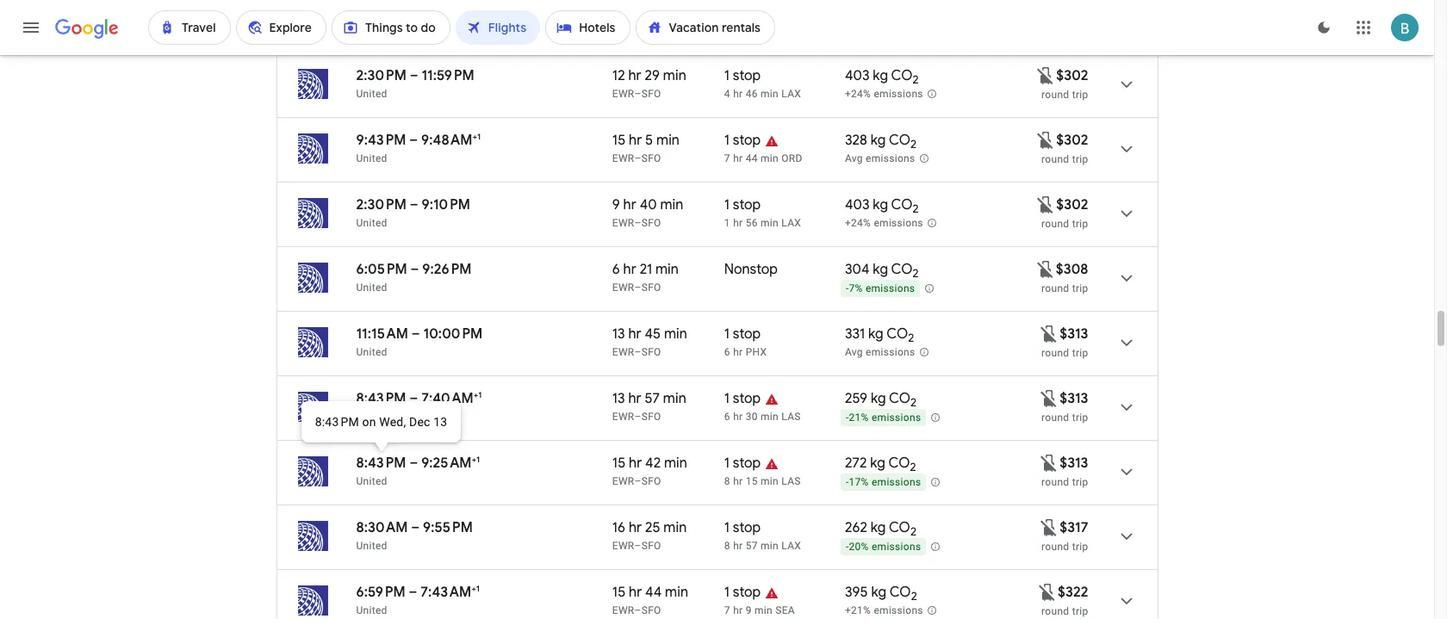 Task type: vqa. For each thing, say whether or not it's contained in the screenshot.


Task type: locate. For each thing, give the bounding box(es) containing it.
15 hr 42 min ewr – sfo
[[612, 455, 687, 488]]

5 united from the top
[[356, 282, 387, 294]]

1 stop 8 hr 57 min lax
[[724, 519, 801, 552]]

united inside 10:59 am – 10:00 pm united
[[356, 23, 387, 35]]

2:30 pm for 11:59 pm
[[356, 67, 407, 84]]

57
[[645, 390, 660, 407], [746, 540, 758, 552]]

ewr for 13 hr 45 min
[[612, 346, 635, 358]]

262 kg co 2
[[845, 519, 917, 539]]

1 sfo from the top
[[642, 23, 661, 35]]

hr up 7 hr 9 min sea
[[733, 540, 743, 552]]

flight details. leaves newark liberty international airport at 8:43 pm on wednesday, december 13 and arrives at san francisco international airport at 7:40 am on thursday, december 14. image
[[1106, 387, 1147, 428]]

sfo for 5
[[642, 152, 661, 165]]

ewr down 14
[[612, 23, 635, 35]]

8:43 pm – 9:25 am + 1
[[356, 454, 480, 472]]

2 for 6 hr 21 min
[[913, 266, 919, 281]]

round down $317
[[1042, 541, 1069, 553]]

0 horizontal spatial 57
[[645, 390, 660, 407]]

kg for 12 hr 29 min
[[873, 67, 888, 84]]

3 round trip from the top
[[1042, 218, 1088, 230]]

round down 313 us dollars text field
[[1042, 412, 1069, 424]]

stop inside 1 stop 4 hr 46 min lax
[[733, 67, 761, 84]]

round down $302 text field
[[1042, 218, 1069, 230]]

0 horizontal spatial 44
[[645, 584, 662, 601]]

16 hr 25 min ewr – sfo
[[612, 519, 687, 552]]

hr inside the 13 hr 57 min ewr – sfo
[[628, 390, 642, 407]]

313 US dollars text field
[[1060, 326, 1088, 343], [1060, 455, 1088, 472]]

2 las from the top
[[782, 476, 801, 488]]

15 inside 'layover (1 of 1) is a 8 hr 15 min overnight layover at harry reid international airport in las vegas.' element
[[746, 476, 758, 488]]

lax inside '1 stop 8 hr 57 min lax'
[[782, 540, 801, 552]]

min for 16 hr 25 min ewr – sfo
[[664, 519, 687, 537]]

1 las from the top
[[782, 411, 801, 423]]

hr up 1 stop 4 hr 46 min lax
[[733, 23, 743, 35]]

1 vertical spatial 403
[[845, 196, 870, 214]]

this price for this flight doesn't include overhead bin access. if you need a carry-on bag, use the bags filter to update prices. image for 13 hr 57 min
[[1039, 388, 1060, 409]]

1 vertical spatial 6
[[724, 346, 730, 358]]

8:43 pm for 9:25 am
[[356, 455, 406, 472]]

8:43 pm on wed,
[[315, 415, 406, 429]]

6 trip from the top
[[1072, 412, 1088, 424]]

0 vertical spatial $302
[[1056, 67, 1088, 84]]

total duration 15 hr 42 min. element
[[612, 455, 724, 475]]

round down $302 text box
[[1042, 89, 1069, 101]]

round
[[1042, 89, 1069, 101], [1042, 153, 1069, 165], [1042, 218, 1069, 230], [1042, 283, 1069, 295], [1042, 347, 1069, 359], [1042, 412, 1069, 424], [1042, 476, 1069, 488], [1042, 541, 1069, 553], [1042, 606, 1069, 618]]

2 sfo from the top
[[642, 88, 661, 100]]

kg up the "328 kg co 2"
[[873, 67, 888, 84]]

1 - from the top
[[846, 283, 849, 295]]

56 inside the 1 stop 1 hr 56 min lax
[[746, 217, 758, 229]]

8 ewr from the top
[[612, 476, 635, 488]]

round trip
[[1042, 89, 1088, 101], [1042, 153, 1088, 165], [1042, 218, 1088, 230], [1042, 283, 1088, 295], [1042, 347, 1088, 359], [1042, 412, 1088, 424], [1042, 476, 1088, 488], [1042, 541, 1088, 553], [1042, 606, 1088, 618]]

hr inside the 14 hr 1 min ewr – sfo
[[629, 3, 642, 20]]

56 inside 1 stop 5 hr 56 min
[[746, 23, 758, 35]]

kg
[[873, 67, 888, 84], [871, 132, 886, 149], [873, 196, 888, 214], [873, 261, 888, 278], [868, 326, 884, 343], [871, 390, 886, 407], [870, 455, 886, 472], [871, 519, 886, 537], [871, 584, 887, 601]]

kg for 13 hr 57 min
[[871, 390, 886, 407]]

+21%
[[845, 605, 871, 617]]

1 vertical spatial 403 kg co 2
[[845, 196, 919, 216]]

this price for this flight doesn't include overhead bin access. if you need a carry-on bag, use the bags filter to update prices. image
[[1039, 323, 1060, 344], [1039, 517, 1060, 538], [1037, 582, 1058, 603]]

2
[[913, 73, 919, 87], [911, 137, 917, 152], [913, 202, 919, 216], [913, 266, 919, 281], [908, 331, 914, 346], [911, 396, 917, 410], [910, 460, 916, 475], [910, 525, 917, 539], [911, 589, 917, 604]]

ewr
[[612, 23, 635, 35], [612, 88, 635, 100], [612, 152, 635, 165], [612, 217, 635, 229], [612, 282, 635, 294], [612, 346, 635, 358], [612, 411, 635, 423], [612, 476, 635, 488], [612, 540, 635, 552], [612, 605, 635, 617]]

min for 6 hr 21 min ewr – sfo
[[656, 261, 679, 278]]

Arrival time: 7:43 AM on  Thursday, December 14. text field
[[421, 583, 480, 601]]

1 stop up 7 hr 44 min ord
[[724, 132, 761, 149]]

stop up phx
[[733, 326, 761, 343]]

5 ewr from the top
[[612, 282, 635, 294]]

min inside the 15 hr 42 min ewr – sfo
[[664, 455, 687, 472]]

this price for this flight doesn't include overhead bin access. if you need a carry-on bag, use the bags filter to update prices. image for 6 hr 21 min
[[1035, 259, 1056, 280]]

25
[[645, 519, 660, 537]]

trip down $302 text box
[[1072, 89, 1088, 101]]

layover (1 of 1) is a 4 hr 46 min layover at los angeles international airport in los angeles. element
[[724, 87, 836, 101]]

– inside 16 hr 25 min ewr – sfo
[[635, 540, 642, 552]]

– inside 2:30 pm – 11:59 pm united
[[410, 67, 418, 84]]

Arrival time: 10:00 PM. text field
[[423, 326, 483, 343]]

6 round trip from the top
[[1042, 412, 1088, 424]]

304
[[845, 261, 870, 278]]

stop up 7 hr 9 min sea
[[733, 584, 761, 601]]

1 avg from the top
[[845, 153, 863, 165]]

stop inside '1 stop 8 hr 57 min lax'
[[733, 519, 761, 537]]

round trip up 313 us dollars text field
[[1042, 347, 1088, 359]]

trip down '$322'
[[1072, 606, 1088, 618]]

15
[[612, 132, 626, 149], [612, 455, 626, 472], [746, 476, 758, 488], [612, 584, 626, 601]]

kg for 15 hr 5 min
[[871, 132, 886, 149]]

– inside 15 hr 5 min ewr – sfo
[[635, 152, 642, 165]]

trip for 6 hr 21 min
[[1072, 283, 1088, 295]]

9 round trip from the top
[[1042, 606, 1088, 618]]

6 inside 6 hr 21 min ewr – sfo
[[612, 261, 620, 278]]

2 inside 262 kg co 2
[[910, 525, 917, 539]]

4 united from the top
[[356, 217, 387, 229]]

0 vertical spatial +24%
[[845, 88, 871, 100]]

1 vertical spatial this price for this flight doesn't include overhead bin access. if you need a carry-on bag, use the bags filter to update prices. image
[[1039, 517, 1060, 538]]

total duration 13 hr 45 min. element
[[612, 326, 724, 345]]

round for 13 hr 57 min
[[1042, 412, 1069, 424]]

3 1 stop from the top
[[724, 455, 761, 472]]

5 inside 1 stop 5 hr 56 min
[[724, 23, 730, 35]]

42
[[645, 455, 661, 472]]

hr right 14
[[629, 3, 642, 20]]

trip
[[1072, 89, 1088, 101], [1072, 153, 1088, 165], [1072, 218, 1088, 230], [1072, 283, 1088, 295], [1072, 347, 1088, 359], [1072, 412, 1088, 424], [1072, 476, 1088, 488], [1072, 541, 1088, 553], [1072, 606, 1088, 618]]

avg
[[845, 153, 863, 165], [845, 346, 863, 359]]

2 stop from the top
[[733, 67, 761, 84]]

kg inside the "328 kg co 2"
[[871, 132, 886, 149]]

hr inside 9 hr 40 min ewr – sfo
[[623, 196, 637, 214]]

hr right 4 at the top right of page
[[733, 88, 743, 100]]

395 kg co 2
[[845, 584, 917, 604]]

2 vertical spatial 6
[[724, 411, 730, 423]]

1 +24% from the top
[[845, 88, 871, 100]]

1 inside 8:43 pm – 7:40 am + 1
[[478, 389, 482, 401]]

1 +24% emissions from the top
[[845, 88, 923, 100]]

2 56 from the top
[[746, 217, 758, 229]]

this price for this flight doesn't include overhead bin access. if you need a carry-on bag, use the bags filter to update prices. image down 302 us dollars text field
[[1036, 194, 1056, 215]]

10 ewr from the top
[[612, 605, 635, 617]]

1 round trip from the top
[[1042, 89, 1088, 101]]

united down departure time: 6:05 pm. text field
[[356, 282, 387, 294]]

6 ewr from the top
[[612, 346, 635, 358]]

1 ewr from the top
[[612, 23, 635, 35]]

4 ewr from the top
[[612, 217, 635, 229]]

ewr for 13 hr 57 min
[[612, 411, 635, 423]]

1 vertical spatial avg emissions
[[845, 346, 915, 359]]

stop up 46
[[733, 67, 761, 84]]

this price for this flight doesn't include overhead bin access. if you need a carry-on bag, use the bags filter to update prices. image up the $322 text box
[[1039, 517, 1060, 538]]

2 for 13 hr 45 min
[[908, 331, 914, 346]]

co up -17% emissions
[[889, 455, 910, 472]]

$313 for 272
[[1060, 455, 1088, 472]]

ewr down total duration 15 hr 44 min. element
[[612, 605, 635, 617]]

stop
[[733, 3, 761, 20], [733, 67, 761, 84], [733, 132, 761, 149], [733, 196, 761, 214], [733, 326, 761, 343], [733, 390, 761, 407], [733, 455, 761, 472], [733, 519, 761, 537], [733, 584, 761, 601]]

lax
[[782, 88, 801, 100], [782, 217, 801, 229], [782, 540, 801, 552]]

8:43 pm – 7:40 am + 1
[[356, 389, 482, 407]]

round trip for 15 hr 42 min
[[1042, 476, 1088, 488]]

5 sfo from the top
[[642, 282, 661, 294]]

2 313 us dollars text field from the top
[[1060, 455, 1088, 472]]

round for 15 hr 5 min
[[1042, 153, 1069, 165]]

403 kg co 2 up the "328 kg co 2"
[[845, 67, 919, 87]]

+24% up the 304
[[845, 217, 871, 229]]

min inside layover (1 of 1) is a 7 hr 44 min overnight layover at o'hare international airport in chicago. element
[[761, 152, 779, 165]]

1 vertical spatial 13
[[612, 390, 625, 407]]

0 vertical spatial 6
[[612, 261, 620, 278]]

min for 15 hr 42 min ewr – sfo
[[664, 455, 687, 472]]

5 trip from the top
[[1072, 347, 1088, 359]]

9 inside 9 hr 40 min ewr – sfo
[[612, 196, 620, 214]]

1 stop flight. element
[[724, 3, 761, 22], [724, 67, 761, 87], [724, 132, 761, 152], [724, 196, 761, 216], [724, 326, 761, 345], [724, 390, 761, 410], [724, 455, 761, 475], [724, 519, 761, 539], [724, 584, 761, 604]]

+ inside 6:59 pm – 7:43 am + 1
[[471, 583, 476, 594]]

main menu image
[[21, 17, 41, 38]]

3 trip from the top
[[1072, 218, 1088, 230]]

1 stop for 15 hr 44 min
[[724, 584, 761, 601]]

stop inside the 1 stop 1 hr 56 min lax
[[733, 196, 761, 214]]

6 left 30
[[724, 411, 730, 423]]

kg for 15 hr 42 min
[[870, 455, 886, 472]]

0 horizontal spatial 5
[[645, 132, 653, 149]]

15 for 15 hr 5 min
[[612, 132, 626, 149]]

min left sea
[[755, 605, 773, 617]]

1 vertical spatial $313
[[1060, 390, 1088, 407]]

hr for 13 hr 45 min ewr – sfo
[[628, 326, 642, 343]]

2 8 from the top
[[724, 540, 730, 552]]

5 inside 15 hr 5 min ewr – sfo
[[645, 132, 653, 149]]

2 avg emissions from the top
[[845, 346, 915, 359]]

2 vertical spatial this price for this flight doesn't include overhead bin access. if you need a carry-on bag, use the bags filter to update prices. image
[[1037, 582, 1058, 603]]

6 united from the top
[[356, 346, 387, 358]]

6 left 21
[[612, 261, 620, 278]]

0 vertical spatial 56
[[746, 23, 758, 35]]

272 kg co 2
[[845, 455, 916, 475]]

44 down 16 hr 25 min ewr – sfo
[[645, 584, 662, 601]]

1 vertical spatial 56
[[746, 217, 758, 229]]

3 $313 from the top
[[1060, 455, 1088, 472]]

hr left 42
[[629, 455, 642, 472]]

Arrival time: 9:55 PM. text field
[[423, 519, 473, 537]]

304 kg co 2
[[845, 261, 919, 281]]

0 vertical spatial +24% emissions
[[845, 88, 923, 100]]

sfo inside the 15 hr 42 min ewr – sfo
[[642, 476, 661, 488]]

1 56 from the top
[[746, 23, 758, 35]]

min inside layover (1 of 1) is a 6 hr 30 min overnight layover at harry reid international airport in las vegas. element
[[761, 411, 779, 423]]

hr inside 15 hr 44 min ewr – sfo
[[629, 584, 642, 601]]

403 kg co 2 up 304 kg co 2
[[845, 196, 919, 216]]

8 inside '1 stop 8 hr 57 min lax'
[[724, 540, 730, 552]]

10 sfo from the top
[[642, 605, 661, 617]]

1 vertical spatial 8:43 pm
[[356, 455, 406, 472]]

1 stop
[[724, 132, 761, 149], [724, 390, 761, 407], [724, 455, 761, 472], [724, 584, 761, 601]]

this price for this flight doesn't include overhead bin access. if you need a carry-on bag, use the bags filter to update prices. image for 9 hr 40 min
[[1036, 194, 1056, 215]]

Departure time: 9:43 PM. text field
[[356, 132, 406, 149]]

min right 30
[[761, 411, 779, 423]]

sfo down 45
[[642, 346, 661, 358]]

stop inside 1 stop 5 hr 56 min
[[733, 3, 761, 20]]

kg for 6 hr 21 min
[[873, 261, 888, 278]]

9:26 pm
[[422, 261, 472, 278]]

– up dec
[[410, 390, 418, 407]]

8 united from the top
[[356, 476, 387, 488]]

1 vertical spatial 5
[[645, 132, 653, 149]]

co for 13 hr 57 min
[[889, 390, 911, 407]]

min for 7 hr 9 min sea
[[755, 605, 773, 617]]

co for 13 hr 45 min
[[887, 326, 908, 343]]

ewr inside 15 hr 5 min ewr – sfo
[[612, 152, 635, 165]]

4 round trip from the top
[[1042, 283, 1088, 295]]

ewr inside 15 hr 44 min ewr – sfo
[[612, 605, 635, 617]]

1 horizontal spatial 5
[[724, 23, 730, 35]]

– right "6:59 pm" text box
[[409, 584, 417, 601]]

– right 2:30 pm text box on the left
[[410, 67, 418, 84]]

1 vertical spatial +24% emissions
[[845, 217, 923, 229]]

2:30 pm for 9:10 pm
[[356, 196, 407, 214]]

$302 for 9 hr 40 min
[[1056, 196, 1088, 214]]

7 trip from the top
[[1072, 476, 1088, 488]]

4 stop from the top
[[733, 196, 761, 214]]

3 $302 from the top
[[1056, 196, 1088, 214]]

co up the "328 kg co 2"
[[891, 67, 913, 84]]

3 ewr from the top
[[612, 152, 635, 165]]

ewr down "total duration 13 hr 57 min." element
[[612, 411, 635, 423]]

8:43 pm for 7:40 am
[[356, 390, 406, 407]]

1 right 14
[[646, 3, 651, 20]]

ewr down total duration 13 hr 45 min. element
[[612, 346, 635, 358]]

403 kg co 2
[[845, 67, 919, 87], [845, 196, 919, 216]]

1 lax from the top
[[782, 88, 801, 100]]

leaves newark liberty international airport at 2:30 pm on wednesday, december 13 and arrives at san francisco international airport at 11:59 pm on wednesday, december 13. element
[[356, 67, 474, 84]]

1 vertical spatial 10:00 pm
[[423, 326, 483, 343]]

2 inside 395 kg co 2
[[911, 589, 917, 604]]

1 avg emissions from the top
[[845, 153, 915, 165]]

13 down 13 hr 45 min ewr – sfo
[[612, 390, 625, 407]]

9 hr 40 min ewr – sfo
[[612, 196, 683, 229]]

7 hr 44 min ord
[[724, 152, 803, 165]]

min
[[654, 3, 677, 20], [761, 23, 779, 35], [663, 67, 686, 84], [761, 88, 779, 100], [656, 132, 680, 149], [761, 152, 779, 165], [660, 196, 683, 214], [761, 217, 779, 229], [656, 261, 679, 278], [664, 326, 687, 343], [663, 390, 686, 407], [761, 411, 779, 423], [664, 455, 687, 472], [761, 476, 779, 488], [664, 519, 687, 537], [761, 540, 779, 552], [665, 584, 688, 601], [755, 605, 773, 617]]

2 round trip from the top
[[1042, 153, 1088, 165]]

57 up 7 hr 9 min sea
[[746, 540, 758, 552]]

2 vertical spatial lax
[[782, 540, 801, 552]]

sfo for 42
[[642, 476, 661, 488]]

$302 left flight details. leaves newark liberty international airport at 9:43 pm on wednesday, december 13 and arrives at san francisco international airport at 9:48 am on thursday, december 14. image
[[1056, 132, 1088, 149]]

– down 'total duration 15 hr 42 min.' element
[[635, 476, 642, 488]]

7 for 15 hr 5 min
[[724, 152, 730, 165]]

0 vertical spatial 2:30 pm
[[356, 67, 407, 84]]

min right 21
[[656, 261, 679, 278]]

hr inside 1 stop 5 hr 56 min
[[733, 23, 743, 35]]

2 united from the top
[[356, 88, 387, 100]]

8:43 pm inside 8:43 pm – 9:25 am + 1
[[356, 455, 406, 472]]

-20% emissions
[[846, 541, 921, 553]]

30
[[746, 411, 758, 423]]

9:43 pm
[[356, 132, 406, 149]]

flight details. leaves newark liberty international airport at 8:43 pm on wednesday, december 13 and arrives at san francisco international airport at 9:25 am on thursday, december 14. image
[[1106, 451, 1147, 493]]

co up -7% emissions
[[891, 261, 913, 278]]

1 $313 from the top
[[1060, 326, 1088, 343]]

2 inside 304 kg co 2
[[913, 266, 919, 281]]

0 vertical spatial 10:00 pm
[[429, 3, 488, 20]]

+ inside 9:43 pm – 9:48 am + 1
[[473, 131, 477, 142]]

2 - from the top
[[846, 412, 849, 424]]

round trip down 302 us dollars text field
[[1042, 153, 1088, 165]]

$308
[[1056, 261, 1088, 278]]

1 stop 1 hr 56 min lax
[[724, 196, 801, 229]]

2 2:30 pm from the top
[[356, 196, 407, 214]]

kg for 15 hr 44 min
[[871, 584, 887, 601]]

sfo down total duration 15 hr 5 min. element
[[642, 152, 661, 165]]

56
[[746, 23, 758, 35], [746, 217, 758, 229]]

hr left 30
[[733, 411, 743, 423]]

- for 262
[[846, 541, 849, 553]]

hr inside the 15 hr 42 min ewr – sfo
[[629, 455, 642, 472]]

1 stop up 8 hr 15 min las
[[724, 455, 761, 472]]

1 vertical spatial $302
[[1056, 132, 1088, 149]]

+24%
[[845, 88, 871, 100], [845, 217, 871, 229]]

hr left sea
[[733, 605, 743, 617]]

ewr down total duration 15 hr 5 min. element
[[612, 152, 635, 165]]

6 stop from the top
[[733, 390, 761, 407]]

9:43 pm – 9:48 am + 1
[[356, 131, 481, 149]]

4 1 stop from the top
[[724, 584, 761, 601]]

2 vertical spatial $302
[[1056, 196, 1088, 214]]

44 inside 15 hr 44 min ewr – sfo
[[645, 584, 662, 601]]

total duration 6 hr 21 min. element
[[612, 261, 724, 281]]

sfo inside 6 hr 21 min ewr – sfo
[[642, 282, 661, 294]]

1 vertical spatial avg
[[845, 346, 863, 359]]

1 up layover (1 of 1) is a 6 hr layover at phoenix sky harbor international airport in phoenix. element
[[724, 326, 730, 343]]

sfo for 1
[[642, 23, 661, 35]]

1 stop from the top
[[733, 3, 761, 20]]

0 vertical spatial this price for this flight doesn't include overhead bin access. if you need a carry-on bag, use the bags filter to update prices. image
[[1039, 323, 1060, 344]]

2 403 kg co 2 from the top
[[845, 196, 919, 216]]

sfo down total duration 15 hr 44 min. element
[[642, 605, 661, 617]]

3 round from the top
[[1042, 218, 1069, 230]]

2 vertical spatial 13
[[434, 415, 447, 429]]

1 inside 9:43 pm – 9:48 am + 1
[[477, 131, 481, 142]]

9 trip from the top
[[1072, 606, 1088, 618]]

0 vertical spatial avg
[[845, 153, 863, 165]]

min inside 15 hr 5 min ewr – sfo
[[656, 132, 680, 149]]

layover (1 of 1) is a 7 hr 9 min overnight layover at seattle-tacoma international airport in seattle. element
[[724, 604, 836, 618]]

1 vertical spatial 313 us dollars text field
[[1060, 455, 1088, 472]]

ewr down 12
[[612, 88, 635, 100]]

7 sfo from the top
[[642, 411, 661, 423]]

1 vertical spatial 2:30 pm
[[356, 196, 407, 214]]

8
[[724, 476, 730, 488], [724, 540, 730, 552]]

phx
[[746, 346, 767, 358]]

lax inside 1 stop 4 hr 46 min lax
[[782, 88, 801, 100]]

avg emissions
[[845, 153, 915, 165], [845, 346, 915, 359]]

328
[[845, 132, 867, 149]]

2 avg from the top
[[845, 346, 863, 359]]

15 inside 15 hr 5 min ewr – sfo
[[612, 132, 626, 149]]

1 vertical spatial las
[[782, 476, 801, 488]]

1 vertical spatial 57
[[746, 540, 758, 552]]

1 horizontal spatial 57
[[746, 540, 758, 552]]

flight details. leaves newark liberty international airport at 9:43 pm on wednesday, december 13 and arrives at san francisco international airport at 9:48 am on thursday, december 14. image
[[1106, 128, 1147, 170]]

Departure time: 10:59 AM. text field
[[356, 3, 414, 20]]

1 vertical spatial +24%
[[845, 217, 871, 229]]

total duration 9 hr 40 min. element
[[612, 196, 724, 216]]

kg for 9 hr 40 min
[[873, 196, 888, 214]]

1 inside 1 stop 4 hr 46 min lax
[[724, 67, 730, 84]]

hr left 21
[[623, 261, 637, 278]]

0 vertical spatial lax
[[782, 88, 801, 100]]

0 vertical spatial 8:43 pm
[[356, 390, 406, 407]]

6 1 stop flight. element from the top
[[724, 390, 761, 410]]

min left the ord
[[761, 152, 779, 165]]

2 8:43 pm from the top
[[356, 455, 406, 472]]

0 vertical spatial 403
[[845, 67, 870, 84]]

331
[[845, 326, 865, 343]]

round trip for 13 hr 57 min
[[1042, 412, 1088, 424]]

9:55 pm
[[423, 519, 473, 537]]

hr
[[629, 3, 642, 20], [733, 23, 743, 35], [628, 67, 642, 84], [733, 88, 743, 100], [629, 132, 642, 149], [733, 152, 743, 165], [623, 196, 637, 214], [733, 217, 743, 229], [623, 261, 637, 278], [628, 326, 642, 343], [733, 346, 743, 358], [628, 390, 642, 407], [733, 411, 743, 423], [629, 455, 642, 472], [733, 476, 743, 488], [629, 519, 642, 537], [733, 540, 743, 552], [629, 584, 642, 601], [733, 605, 743, 617]]

1 vertical spatial 9
[[746, 605, 752, 617]]

total duration 13 hr 57 min. element
[[612, 390, 724, 410]]

hr left phx
[[733, 346, 743, 358]]

262
[[845, 519, 867, 537]]

co up -21% emissions
[[889, 390, 911, 407]]

12
[[612, 67, 625, 84]]

sfo inside 9 hr 40 min ewr – sfo
[[642, 217, 661, 229]]

layover (1 of 1) is a 1 hr 56 min layover at los angeles international airport in los angeles. element
[[724, 216, 836, 230]]

5
[[724, 23, 730, 35], [645, 132, 653, 149]]

Arrival time: 9:25 AM on  Thursday, December 14. text field
[[421, 454, 480, 472]]

trip down $317
[[1072, 541, 1088, 553]]

round for 15 hr 42 min
[[1042, 476, 1069, 488]]

kg for 16 hr 25 min
[[871, 519, 886, 537]]

1 horizontal spatial 9
[[746, 605, 752, 617]]

2 right 331 at the right
[[908, 331, 914, 346]]

avg emissions for 331
[[845, 346, 915, 359]]

co down the "328 kg co 2"
[[891, 196, 913, 214]]

min up nonstop
[[761, 217, 779, 229]]

7 round from the top
[[1042, 476, 1069, 488]]

4 round from the top
[[1042, 283, 1069, 295]]

2 inside 331 kg co 2
[[908, 331, 914, 346]]

this price for this flight doesn't include overhead bin access. if you need a carry-on bag, use the bags filter to update prices. image left flight details. leaves newark liberty international airport at 6:05 pm on wednesday, december 13 and arrives at san francisco international airport at 9:26 pm on wednesday, december 13. icon
[[1035, 259, 1056, 280]]

hr for 15 hr 42 min ewr – sfo
[[629, 455, 642, 472]]

united down 2:30 pm text box on the left
[[356, 88, 387, 100]]

flight details. leaves newark liberty international airport at 8:30 am on wednesday, december 13 and arrives at san francisco international airport at 9:55 pm on wednesday, december 13. image
[[1106, 516, 1147, 557]]

8 trip from the top
[[1072, 541, 1088, 553]]

lax up sea
[[782, 540, 801, 552]]

+24% emissions
[[845, 88, 923, 100], [845, 217, 923, 229]]

0 vertical spatial 9
[[612, 196, 620, 214]]

trip for 12 hr 29 min
[[1072, 89, 1088, 101]]

2 $302 from the top
[[1056, 132, 1088, 149]]

1 stop up 30
[[724, 390, 761, 407]]

2:30 pm inside 2:30 pm – 9:10 pm united
[[356, 196, 407, 214]]

trip down 313 us dollars text field
[[1072, 412, 1088, 424]]

layover (1 of 1) is a 5 hr 56 min layover at boston logan international airport in boston. element
[[724, 22, 836, 36]]

united inside 6:05 pm – 9:26 pm united
[[356, 282, 387, 294]]

313 US dollars text field
[[1060, 390, 1088, 407]]

9 stop from the top
[[733, 584, 761, 601]]

sfo for 21
[[642, 282, 661, 294]]

0 vertical spatial 403 kg co 2
[[845, 67, 919, 87]]

hr inside 12 hr 29 min ewr – sfo
[[628, 67, 642, 84]]

1 vertical spatial 8
[[724, 540, 730, 552]]

0 vertical spatial 57
[[645, 390, 660, 407]]

min for 9 hr 40 min ewr – sfo
[[660, 196, 683, 214]]

1 united from the top
[[356, 23, 387, 35]]

- for 304
[[846, 283, 849, 295]]

8 sfo from the top
[[642, 476, 661, 488]]

1 round from the top
[[1042, 89, 1069, 101]]

– inside 2:30 pm – 9:10 pm united
[[410, 196, 418, 214]]

1 right 7:43 am
[[476, 583, 480, 594]]

ewr inside 12 hr 29 min ewr – sfo
[[612, 88, 635, 100]]

7:43 am
[[421, 584, 471, 601]]

13 hr 57 min ewr – sfo
[[612, 390, 686, 423]]

0 vertical spatial $313
[[1060, 326, 1088, 343]]

min right 14
[[654, 3, 677, 20]]

2 $313 from the top
[[1060, 390, 1088, 407]]

6:59 pm – 7:43 am + 1
[[356, 583, 480, 601]]

round trip for 12 hr 29 min
[[1042, 89, 1088, 101]]

min inside '1 stop 8 hr 57 min lax'
[[761, 540, 779, 552]]

57 down 13 hr 45 min ewr – sfo
[[645, 390, 660, 407]]

min for 7 hr 44 min ord
[[761, 152, 779, 165]]

4 sfo from the top
[[642, 217, 661, 229]]

7 ewr from the top
[[612, 411, 635, 423]]

$313 left flight details. leaves newark liberty international airport at 11:15 am on wednesday, december 13 and arrives at san francisco international airport at 10:00 pm on wednesday, december 13. icon in the right of the page
[[1060, 326, 1088, 343]]

Departure time: 8:43 PM. text field
[[356, 390, 406, 407]]

min inside the 13 hr 57 min ewr – sfo
[[663, 390, 686, 407]]

– down 21
[[635, 282, 642, 294]]

5 round from the top
[[1042, 347, 1069, 359]]

1 trip from the top
[[1072, 89, 1088, 101]]

45
[[645, 326, 661, 343]]

2 ewr from the top
[[612, 88, 635, 100]]

– down total duration 16 hr 25 min. element
[[635, 540, 642, 552]]

$302 left flight details. leaves newark liberty international airport at 2:30 pm on wednesday, december 13 and arrives at san francisco international airport at 11:59 pm on wednesday, december 13. icon
[[1056, 67, 1088, 84]]

1 313 us dollars text field from the top
[[1060, 326, 1088, 343]]

Arrival time: 9:48 AM on  Thursday, December 14. text field
[[421, 131, 481, 149]]

2 trip from the top
[[1072, 153, 1088, 165]]

this price for this flight doesn't include overhead bin access. if you need a carry-on bag, use the bags filter to update prices. image
[[1036, 65, 1056, 86], [1036, 130, 1056, 150], [1036, 194, 1056, 215], [1035, 259, 1056, 280], [1039, 388, 1060, 409], [1039, 453, 1060, 473]]

9 ewr from the top
[[612, 540, 635, 552]]

stop up layover (1 of 1) is a 5 hr 56 min layover at boston logan international airport in boston. element
[[733, 3, 761, 20]]

$322
[[1058, 584, 1088, 601]]

hr left 45
[[628, 326, 642, 343]]

ewr inside the 15 hr 42 min ewr – sfo
[[612, 476, 635, 488]]

2 round from the top
[[1042, 153, 1069, 165]]

co inside 304 kg co 2
[[891, 261, 913, 278]]

5 stop from the top
[[733, 326, 761, 343]]

2 7 from the top
[[724, 605, 730, 617]]

1 inside 1 stop 5 hr 56 min
[[724, 3, 730, 20]]

kg down the "328 kg co 2"
[[873, 196, 888, 214]]

Arrival time: 10:00 PM. text field
[[429, 3, 488, 20]]

round trip for 15 hr 5 min
[[1042, 153, 1088, 165]]

co inside the "328 kg co 2"
[[889, 132, 911, 149]]

– right departure time: 8:43 pm. text field
[[410, 455, 418, 472]]

5 round trip from the top
[[1042, 347, 1088, 359]]

min inside the 14 hr 1 min ewr – sfo
[[654, 3, 677, 20]]

29
[[645, 67, 660, 84]]

1 vertical spatial 7
[[724, 605, 730, 617]]

1 $302 from the top
[[1056, 67, 1088, 84]]

ewr inside the 13 hr 57 min ewr – sfo
[[612, 411, 635, 423]]

sfo inside 16 hr 25 min ewr – sfo
[[642, 540, 661, 552]]

4 trip from the top
[[1072, 283, 1088, 295]]

0 vertical spatial 313 us dollars text field
[[1060, 326, 1088, 343]]

ewr inside the 14 hr 1 min ewr – sfo
[[612, 23, 635, 35]]

3 lax from the top
[[782, 540, 801, 552]]

avg down 328
[[845, 153, 863, 165]]

15 hr 5 min ewr – sfo
[[612, 132, 680, 165]]

1 horizontal spatial 44
[[746, 152, 758, 165]]

sfo down total duration 14 hr 1 min. element
[[642, 23, 661, 35]]

sfo
[[642, 23, 661, 35], [642, 88, 661, 100], [642, 152, 661, 165], [642, 217, 661, 229], [642, 282, 661, 294], [642, 346, 661, 358], [642, 411, 661, 423], [642, 476, 661, 488], [642, 540, 661, 552], [642, 605, 661, 617]]

co inside 272 kg co 2
[[889, 455, 910, 472]]

0 vertical spatial avg emissions
[[845, 153, 915, 165]]

1 stop for 15 hr 42 min
[[724, 455, 761, 472]]

3 sfo from the top
[[642, 152, 661, 165]]

las up '1 stop 8 hr 57 min lax'
[[782, 476, 801, 488]]

5 1 stop flight. element from the top
[[724, 326, 761, 345]]

+ for 7:40 am
[[474, 389, 478, 401]]

sfo inside 15 hr 44 min ewr – sfo
[[642, 605, 661, 617]]

$302
[[1056, 67, 1088, 84], [1056, 132, 1088, 149], [1056, 196, 1088, 214]]

kg inside 262 kg co 2
[[871, 519, 886, 537]]

8 stop from the top
[[733, 519, 761, 537]]

6:59 pm
[[356, 584, 406, 601]]

– right "9:43 pm" text box
[[410, 132, 418, 149]]

+
[[473, 131, 477, 142], [474, 389, 478, 401], [472, 454, 476, 465], [471, 583, 476, 594]]

round trip down 313 us dollars text field
[[1042, 412, 1088, 424]]

2 vertical spatial $313
[[1060, 455, 1088, 472]]

avg emissions for 328
[[845, 153, 915, 165]]

kg inside 304 kg co 2
[[873, 261, 888, 278]]

hr inside 6 hr 21 min ewr – sfo
[[623, 261, 637, 278]]

6:05 pm
[[356, 261, 407, 278]]

hr for 6 hr 30 min las
[[733, 411, 743, 423]]

0 vertical spatial 44
[[746, 152, 758, 165]]

sfo inside the 14 hr 1 min ewr – sfo
[[642, 23, 661, 35]]

leaves newark liberty international airport at 8:43 pm on wednesday, december 13 and arrives at san francisco international airport at 7:40 am on thursday, december 14. element
[[356, 389, 482, 407]]

2 inside 259 kg co 2
[[911, 396, 917, 410]]

44 for 15
[[645, 584, 662, 601]]

sfo down 40
[[642, 217, 661, 229]]

1 stop flight. element up 1 stop 4 hr 46 min lax
[[724, 3, 761, 22]]

1 vertical spatial lax
[[782, 217, 801, 229]]

trip for 15 hr 42 min
[[1072, 476, 1088, 488]]

302 US dollars text field
[[1056, 132, 1088, 149]]

11:59 pm
[[422, 67, 474, 84]]

322 US dollars text field
[[1058, 584, 1088, 601]]

0 vertical spatial 7
[[724, 152, 730, 165]]

co inside 262 kg co 2
[[889, 519, 910, 537]]

13 inside the 13 hr 57 min ewr – sfo
[[612, 390, 625, 407]]

ewr for 6 hr 21 min
[[612, 282, 635, 294]]

– inside 13 hr 45 min ewr – sfo
[[635, 346, 642, 358]]

kg up -20% emissions on the bottom
[[871, 519, 886, 537]]

total duration 14 hr 1 min. element
[[612, 3, 724, 22]]

Departure time: 2:30 PM. text field
[[356, 67, 407, 84]]

– inside 8:43 pm – 9:25 am + 1
[[410, 455, 418, 472]]

lax inside the 1 stop 1 hr 56 min lax
[[782, 217, 801, 229]]

ewr down total duration 6 hr 21 min. "element"
[[612, 282, 635, 294]]

hr for 8 hr 15 min las
[[733, 476, 743, 488]]

1 vertical spatial 44
[[645, 584, 662, 601]]

0 vertical spatial 13
[[612, 326, 625, 343]]

0 vertical spatial las
[[782, 411, 801, 423]]

0 vertical spatial 8
[[724, 476, 730, 488]]

this price for this flight doesn't include overhead bin access. if you need a carry-on bag, use the bags filter to update prices. image for $317
[[1039, 517, 1060, 538]]

round trip down $317
[[1042, 541, 1088, 553]]

21%
[[849, 412, 869, 424]]

lax for 12 hr 29 min
[[782, 88, 801, 100]]

44
[[746, 152, 758, 165], [645, 584, 662, 601]]

0 horizontal spatial 9
[[612, 196, 620, 214]]

9:25 am
[[421, 455, 472, 472]]

min inside "layover (1 of 1) is a 7 hr 9 min overnight layover at seattle-tacoma international airport in seattle." element
[[755, 605, 773, 617]]

united down 8:30 am text field
[[356, 540, 387, 552]]

round for 9 hr 40 min
[[1042, 218, 1069, 230]]

united down departure time: 8:43 pm. text field
[[356, 476, 387, 488]]

6 round from the top
[[1042, 412, 1069, 424]]

1 right 9:48 am
[[477, 131, 481, 142]]

min inside 12 hr 29 min ewr – sfo
[[663, 67, 686, 84]]

lax for 9 hr 40 min
[[782, 217, 801, 229]]

+ inside 8:43 pm – 7:40 am + 1
[[474, 389, 478, 401]]

2 1 stop from the top
[[724, 390, 761, 407]]

7 round trip from the top
[[1042, 476, 1088, 488]]

46
[[746, 88, 758, 100]]

min inside 9 hr 40 min ewr – sfo
[[660, 196, 683, 214]]

0 vertical spatial 5
[[724, 23, 730, 35]]

min inside the 1 stop 1 hr 56 min lax
[[761, 217, 779, 229]]

united
[[356, 23, 387, 35], [356, 88, 387, 100], [356, 152, 387, 165], [356, 217, 387, 229], [356, 282, 387, 294], [356, 346, 387, 358], [356, 411, 387, 423], [356, 476, 387, 488], [356, 540, 387, 552], [356, 605, 387, 617]]

2:30 pm
[[356, 67, 407, 84], [356, 196, 407, 214]]

302 US dollars text field
[[1056, 196, 1088, 214]]

2 up -21% emissions
[[911, 396, 917, 410]]

ewr inside 16 hr 25 min ewr – sfo
[[612, 540, 635, 552]]

hr for 16 hr 25 min ewr – sfo
[[629, 519, 642, 537]]

1 inside the 14 hr 1 min ewr – sfo
[[646, 3, 651, 20]]

$313 left the flight details. leaves newark liberty international airport at 8:43 pm on wednesday, december 13 and arrives at san francisco international airport at 9:25 am on thursday, december 14. icon
[[1060, 455, 1088, 472]]

1 stop 4 hr 46 min lax
[[724, 67, 801, 100]]

2 lax from the top
[[782, 217, 801, 229]]

302 US dollars text field
[[1056, 67, 1088, 84]]

trip for 9 hr 40 min
[[1072, 218, 1088, 230]]

6 sfo from the top
[[642, 346, 661, 358]]

hr down 13 hr 45 min ewr – sfo
[[628, 390, 642, 407]]

leaves newark liberty international airport at 2:30 pm on wednesday, december 13 and arrives at san francisco international airport at 9:10 pm on wednesday, december 13. element
[[356, 196, 470, 214]]

trip for 15 hr 5 min
[[1072, 153, 1088, 165]]

10:00 pm
[[429, 3, 488, 20], [423, 326, 483, 343]]

sfo inside the 13 hr 57 min ewr – sfo
[[642, 411, 661, 423]]

1 403 kg co 2 from the top
[[845, 67, 919, 87]]

leaves newark liberty international airport at 8:43 pm on wednesday, december 13 and arrives at san francisco international airport at 9:25 am on thursday, december 14. element
[[356, 454, 480, 472]]

+21% emissions
[[845, 605, 923, 617]]

2 up the "328 kg co 2"
[[913, 73, 919, 87]]

+24% up 328
[[845, 88, 871, 100]]

+ inside 8:43 pm – 9:25 am + 1
[[472, 454, 476, 465]]

emissions
[[874, 88, 923, 100], [866, 153, 915, 165], [874, 217, 923, 229], [866, 283, 915, 295], [866, 346, 915, 359], [872, 412, 921, 424], [872, 477, 921, 489], [872, 541, 921, 553], [874, 605, 923, 617]]

7
[[724, 152, 730, 165], [724, 605, 730, 617]]

6 left phx
[[724, 346, 730, 358]]



Task type: describe. For each thing, give the bounding box(es) containing it.
round for 12 hr 29 min
[[1042, 89, 1069, 101]]

min for 15 hr 44 min ewr – sfo
[[665, 584, 688, 601]]

2 for 9 hr 40 min
[[913, 202, 919, 216]]

– inside 15 hr 44 min ewr – sfo
[[635, 605, 642, 617]]

1 1 stop flight. element from the top
[[724, 3, 761, 22]]

leaves newark liberty international airport at 11:15 am on wednesday, december 13 and arrives at san francisco international airport at 10:00 pm on wednesday, december 13. element
[[356, 326, 483, 343]]

$302 for 12 hr 29 min
[[1056, 67, 1088, 84]]

11:15 am – 10:00 pm united
[[356, 326, 483, 358]]

7%
[[849, 283, 863, 295]]

Arrival time: 11:59 PM. text field
[[422, 67, 474, 84]]

this price for this flight doesn't include overhead bin access. if you need a carry-on bag, use the bags filter to update prices. image for 15 hr 42 min
[[1039, 453, 1060, 473]]

3 united from the top
[[356, 152, 387, 165]]

emissions down 259 kg co 2
[[872, 412, 921, 424]]

2 for 15 hr 44 min
[[911, 589, 917, 604]]

403 for 9 hr 40 min
[[845, 196, 870, 214]]

12 hr 29 min ewr – sfo
[[612, 67, 686, 100]]

403 kg co 2 for 12 hr 29 min
[[845, 67, 919, 87]]

nonstop flight. element
[[724, 261, 778, 281]]

3 1 stop flight. element from the top
[[724, 132, 761, 152]]

317 US dollars text field
[[1060, 519, 1088, 537]]

56 for 14 hr 1 min
[[746, 23, 758, 35]]

sea
[[776, 605, 795, 617]]

331 kg co 2
[[845, 326, 914, 346]]

flight details. leaves newark liberty international airport at 2:30 pm on wednesday, december 13 and arrives at san francisco international airport at 9:10 pm on wednesday, december 13. image
[[1106, 193, 1147, 234]]

– inside 6:05 pm – 9:26 pm united
[[411, 261, 419, 278]]

– inside 12 hr 29 min ewr – sfo
[[635, 88, 642, 100]]

6 for 21
[[612, 261, 620, 278]]

6 hr 21 min ewr – sfo
[[612, 261, 679, 294]]

40
[[640, 196, 657, 214]]

7 stop from the top
[[733, 455, 761, 472]]

hr for 7 hr 44 min ord
[[733, 152, 743, 165]]

1 8 from the top
[[724, 476, 730, 488]]

round trip for 9 hr 40 min
[[1042, 218, 1088, 230]]

nonstop
[[724, 261, 778, 278]]

min for 12 hr 29 min ewr – sfo
[[663, 67, 686, 84]]

co for 12 hr 29 min
[[891, 67, 913, 84]]

flight details. leaves newark liberty international airport at 6:59 pm on wednesday, december 13 and arrives at san francisco international airport at 7:43 am on thursday, december 14. image
[[1106, 581, 1147, 619]]

united inside 2:30 pm – 11:59 pm united
[[356, 88, 387, 100]]

Departure time: 2:30 PM. text field
[[356, 196, 407, 214]]

-17% emissions
[[846, 477, 921, 489]]

+ for 9:48 am
[[473, 131, 477, 142]]

– inside 9 hr 40 min ewr – sfo
[[635, 217, 642, 229]]

2 1 stop flight. element from the top
[[724, 67, 761, 87]]

11:15 am
[[356, 326, 408, 343]]

57 inside the 13 hr 57 min ewr – sfo
[[645, 390, 660, 407]]

emissions down 272 kg co 2
[[872, 477, 921, 489]]

1 up 7 hr 9 min sea
[[724, 584, 730, 601]]

dec
[[409, 415, 430, 429]]

ewr for 14 hr 1 min
[[612, 23, 635, 35]]

Arrival time: 9:26 PM. text field
[[422, 261, 472, 278]]

- for 259
[[846, 412, 849, 424]]

co for 16 hr 25 min
[[889, 519, 910, 537]]

-7% emissions
[[846, 283, 915, 295]]

ewr for 15 hr 42 min
[[612, 476, 635, 488]]

ewr for 15 hr 5 min
[[612, 152, 635, 165]]

7 united from the top
[[356, 411, 387, 423]]

+24% for 12 hr 29 min
[[845, 88, 871, 100]]

2:30 pm – 9:10 pm united
[[356, 196, 470, 229]]

emissions up the "328 kg co 2"
[[874, 88, 923, 100]]

change appearance image
[[1303, 7, 1345, 48]]

2 for 13 hr 57 min
[[911, 396, 917, 410]]

1 up 7 hr 44 min ord
[[724, 132, 730, 149]]

$313 for 259
[[1060, 390, 1088, 407]]

round trip for 13 hr 45 min
[[1042, 347, 1088, 359]]

ewr for 9 hr 40 min
[[612, 217, 635, 229]]

min for 14 hr 1 min ewr – sfo
[[654, 3, 677, 20]]

– inside 9:43 pm – 9:48 am + 1
[[410, 132, 418, 149]]

round for 13 hr 45 min
[[1042, 347, 1069, 359]]

– inside the 15 hr 42 min ewr – sfo
[[635, 476, 642, 488]]

leaves newark liberty international airport at 6:59 pm on wednesday, december 13 and arrives at san francisco international airport at 7:43 am on thursday, december 14. element
[[356, 583, 480, 601]]

395
[[845, 584, 868, 601]]

+24% emissions for 9 hr 40 min
[[845, 217, 923, 229]]

hr inside the 1 stop 1 hr 56 min lax
[[733, 217, 743, 229]]

3 stop from the top
[[733, 132, 761, 149]]

flight details. leaves newark liberty international airport at 11:15 am on wednesday, december 13 and arrives at san francisco international airport at 10:00 pm on wednesday, december 13. image
[[1106, 322, 1147, 364]]

Departure time: 6:59 PM. text field
[[356, 584, 406, 601]]

15 for 15 hr 44 min
[[612, 584, 626, 601]]

+24% emissions for 12 hr 29 min
[[845, 88, 923, 100]]

leaves newark liberty international airport at 9:43 pm on wednesday, december 13 and arrives at san francisco international airport at 9:48 am on thursday, december 14. element
[[356, 131, 481, 149]]

trip for 16 hr 25 min
[[1072, 541, 1088, 553]]

total duration 15 hr 44 min. element
[[612, 584, 724, 604]]

total duration 12 hr 29 min. element
[[612, 67, 724, 87]]

– inside the 14 hr 1 min ewr – sfo
[[635, 23, 642, 35]]

hr for 7 hr 9 min sea
[[733, 605, 743, 617]]

this price for this flight doesn't include overhead bin access. if you need a carry-on bag, use the bags filter to update prices. image for $322
[[1037, 582, 1058, 603]]

Departure time: 8:43 PM. text field
[[356, 455, 406, 472]]

hr inside 1 stop 4 hr 46 min lax
[[733, 88, 743, 100]]

– inside 10:59 am – 10:00 pm united
[[417, 3, 425, 20]]

Departure time: 8:30 AM. text field
[[356, 519, 408, 537]]

272
[[845, 455, 867, 472]]

hr for 13 hr 57 min ewr – sfo
[[628, 390, 642, 407]]

6:05 pm – 9:26 pm united
[[356, 261, 472, 294]]

1 up layover (1 of 1) is a 1 hr 56 min layover at los angeles international airport in los angeles. 'element'
[[724, 196, 730, 214]]

round for 16 hr 25 min
[[1042, 541, 1069, 553]]

8 hr 15 min las
[[724, 476, 801, 488]]

ewr for 15 hr 44 min
[[612, 605, 635, 617]]

layover (1 of 1) is a 8 hr 15 min overnight layover at harry reid international airport in las vegas. element
[[724, 475, 836, 488]]

flight details. leaves newark liberty international airport at 6:05 pm on wednesday, december 13 and arrives at san francisco international airport at 9:26 pm on wednesday, december 13. image
[[1106, 258, 1147, 299]]

ord
[[782, 152, 803, 165]]

1 stop for 13 hr 57 min
[[724, 390, 761, 407]]

8:30 am – 9:55 pm united
[[356, 519, 473, 552]]

14
[[612, 3, 626, 20]]

– inside 6 hr 21 min ewr – sfo
[[635, 282, 642, 294]]

lax for 16 hr 25 min
[[782, 540, 801, 552]]

+24% for 9 hr 40 min
[[845, 217, 871, 229]]

stop inside the 1 stop 6 hr phx
[[733, 326, 761, 343]]

1 inside 8:43 pm – 9:25 am + 1
[[476, 454, 480, 465]]

kg for 13 hr 45 min
[[868, 326, 884, 343]]

6 inside the 1 stop 6 hr phx
[[724, 346, 730, 358]]

layover (1 of 1) is a 7 hr 44 min overnight layover at o'hare international airport in chicago. element
[[724, 152, 836, 165]]

328 kg co 2
[[845, 132, 917, 152]]

emissions up 304 kg co 2
[[874, 217, 923, 229]]

trip for 13 hr 45 min
[[1072, 347, 1088, 359]]

flight details. leaves newark liberty international airport at 2:30 pm on wednesday, december 13 and arrives at san francisco international airport at 11:59 pm on wednesday, december 13. image
[[1106, 64, 1147, 105]]

308 US dollars text field
[[1056, 261, 1088, 278]]

7 for 15 hr 44 min
[[724, 605, 730, 617]]

$313 for 331
[[1060, 326, 1088, 343]]

min inside 1 stop 4 hr 46 min lax
[[761, 88, 779, 100]]

ewr for 16 hr 25 min
[[612, 540, 635, 552]]

min inside 1 stop 5 hr 56 min
[[761, 23, 779, 35]]

hr for 15 hr 44 min ewr – sfo
[[629, 584, 642, 601]]

56 for 9 hr 40 min
[[746, 217, 758, 229]]

1 stop 6 hr phx
[[724, 326, 767, 358]]

hr for 14 hr 1 min ewr – sfo
[[629, 3, 642, 20]]

leaves newark liberty international airport at 10:59 am on wednesday, december 13 and arrives at san francisco international airport at 10:00 pm on wednesday, december 13. element
[[356, 3, 488, 20]]

10:59 am – 10:00 pm united
[[356, 3, 488, 35]]

emissions down 395 kg co 2
[[874, 605, 923, 617]]

403 kg co 2 for 9 hr 40 min
[[845, 196, 919, 216]]

13 hr 45 min ewr – sfo
[[612, 326, 687, 358]]

sfo for 25
[[642, 540, 661, 552]]

7:40 am
[[421, 390, 474, 407]]

layover (1 of 1) is a 6 hr layover at phoenix sky harbor international airport in phoenix. element
[[724, 345, 836, 359]]

co for 6 hr 21 min
[[891, 261, 913, 278]]

4 1 stop flight. element from the top
[[724, 196, 761, 216]]

1 up 6 hr 30 min las
[[724, 390, 730, 407]]

ewr for 12 hr 29 min
[[612, 88, 635, 100]]

2 for 15 hr 5 min
[[911, 137, 917, 152]]

hr inside the 1 stop 6 hr phx
[[733, 346, 743, 358]]

1 up nonstop
[[724, 217, 730, 229]]

259
[[845, 390, 868, 407]]

20%
[[849, 541, 869, 553]]

9:48 am
[[421, 132, 473, 149]]

1 stop 5 hr 56 min
[[724, 3, 779, 35]]

min for 15 hr 5 min ewr – sfo
[[656, 132, 680, 149]]

united inside 8:30 am – 9:55 pm united
[[356, 540, 387, 552]]

2 for 15 hr 42 min
[[910, 460, 916, 475]]

emissions down 304 kg co 2
[[866, 283, 915, 295]]

las for 272
[[782, 476, 801, 488]]

– inside the 13 hr 57 min ewr – sfo
[[635, 411, 642, 423]]

8 1 stop flight. element from the top
[[724, 519, 761, 539]]

leaves newark liberty international airport at 8:30 am on wednesday, december 13 and arrives at san francisco international airport at 9:55 pm on wednesday, december 13. element
[[356, 519, 473, 537]]

emissions down 331 kg co 2
[[866, 346, 915, 359]]

-21% emissions
[[846, 412, 921, 424]]

1 up 8 hr 15 min las
[[724, 455, 730, 472]]

8:43 pm on wed, dec 13
[[315, 415, 447, 429]]

15 hr 44 min ewr – sfo
[[612, 584, 688, 617]]

total duration 16 hr 25 min. element
[[612, 519, 724, 539]]

15 for 15 hr 42 min
[[612, 455, 626, 472]]

313 us dollars text field for 331
[[1060, 326, 1088, 343]]

co for 15 hr 42 min
[[889, 455, 910, 472]]

united inside 2:30 pm – 9:10 pm united
[[356, 217, 387, 229]]

emissions down 262 kg co 2
[[872, 541, 921, 553]]

5 for hr
[[724, 23, 730, 35]]

Arrival time: 9:10 PM. text field
[[422, 196, 470, 214]]

trip for 15 hr 44 min
[[1072, 606, 1088, 618]]

7 1 stop flight. element from the top
[[724, 455, 761, 475]]

co for 15 hr 44 min
[[890, 584, 911, 601]]

14 hr 1 min ewr – sfo
[[612, 3, 677, 35]]

4
[[724, 88, 730, 100]]

hr for 6 hr 21 min ewr – sfo
[[623, 261, 637, 278]]

– inside 6:59 pm – 7:43 am + 1
[[409, 584, 417, 601]]

layover (1 of 1) is a 6 hr 30 min overnight layover at harry reid international airport in las vegas. element
[[724, 410, 836, 424]]

8:30 am
[[356, 519, 408, 537]]

Departure time: 11:15 AM. text field
[[356, 326, 408, 343]]

9 1 stop flight. element from the top
[[724, 584, 761, 604]]

57 inside '1 stop 8 hr 57 min lax'
[[746, 540, 758, 552]]

10:00 pm for 10:59 am
[[429, 3, 488, 20]]

16
[[612, 519, 625, 537]]

this price for this flight doesn't include overhead bin access. if you need a carry-on bag, use the bags filter to update prices. image for 15 hr 5 min
[[1036, 130, 1056, 150]]

10 united from the top
[[356, 605, 387, 617]]

21
[[640, 261, 652, 278]]

united inside the 11:15 am – 10:00 pm united
[[356, 346, 387, 358]]

6 hr 30 min las
[[724, 411, 801, 423]]

Arrival time: 7:40 AM on  Thursday, December 14. text field
[[421, 389, 482, 407]]

– inside the 11:15 am – 10:00 pm united
[[412, 326, 420, 343]]

2:30 pm – 11:59 pm united
[[356, 67, 474, 100]]

9:10 pm
[[422, 196, 470, 214]]

403 for 12 hr 29 min
[[845, 67, 870, 84]]

this price for this flight doesn't include overhead bin access. if you need a carry-on bag, use the bags filter to update prices. image for 12 hr 29 min
[[1036, 65, 1056, 86]]

hr inside '1 stop 8 hr 57 min lax'
[[733, 540, 743, 552]]

total duration 15 hr 5 min. element
[[612, 132, 724, 152]]

hr for 12 hr 29 min ewr – sfo
[[628, 67, 642, 84]]

1 inside '1 stop 8 hr 57 min lax'
[[724, 519, 730, 537]]

259 kg co 2
[[845, 390, 917, 410]]

emissions down the "328 kg co 2"
[[866, 153, 915, 165]]

17%
[[849, 477, 869, 489]]

1 inside 6:59 pm – 7:43 am + 1
[[476, 583, 480, 594]]

10:59 am
[[356, 3, 414, 20]]

– inside 8:43 pm – 7:40 am + 1
[[410, 390, 418, 407]]

leaves newark liberty international airport at 6:05 pm on wednesday, december 13 and arrives at san francisco international airport at 9:26 pm on wednesday, december 13. element
[[356, 261, 472, 278]]

7 hr 9 min sea
[[724, 605, 795, 617]]

layover (1 of 1) is a 8 hr 57 min layover at los angeles international airport in los angeles. element
[[724, 539, 836, 553]]

Departure time: 6:05 PM. text field
[[356, 261, 407, 278]]

min for 6 hr 30 min las
[[761, 411, 779, 423]]

$317
[[1060, 519, 1088, 537]]

– inside 8:30 am – 9:55 pm united
[[411, 519, 420, 537]]

1 inside the 1 stop 6 hr phx
[[724, 326, 730, 343]]

- for 272
[[846, 477, 849, 489]]

las for 259
[[782, 411, 801, 423]]

313 us dollars text field for 272
[[1060, 455, 1088, 472]]



